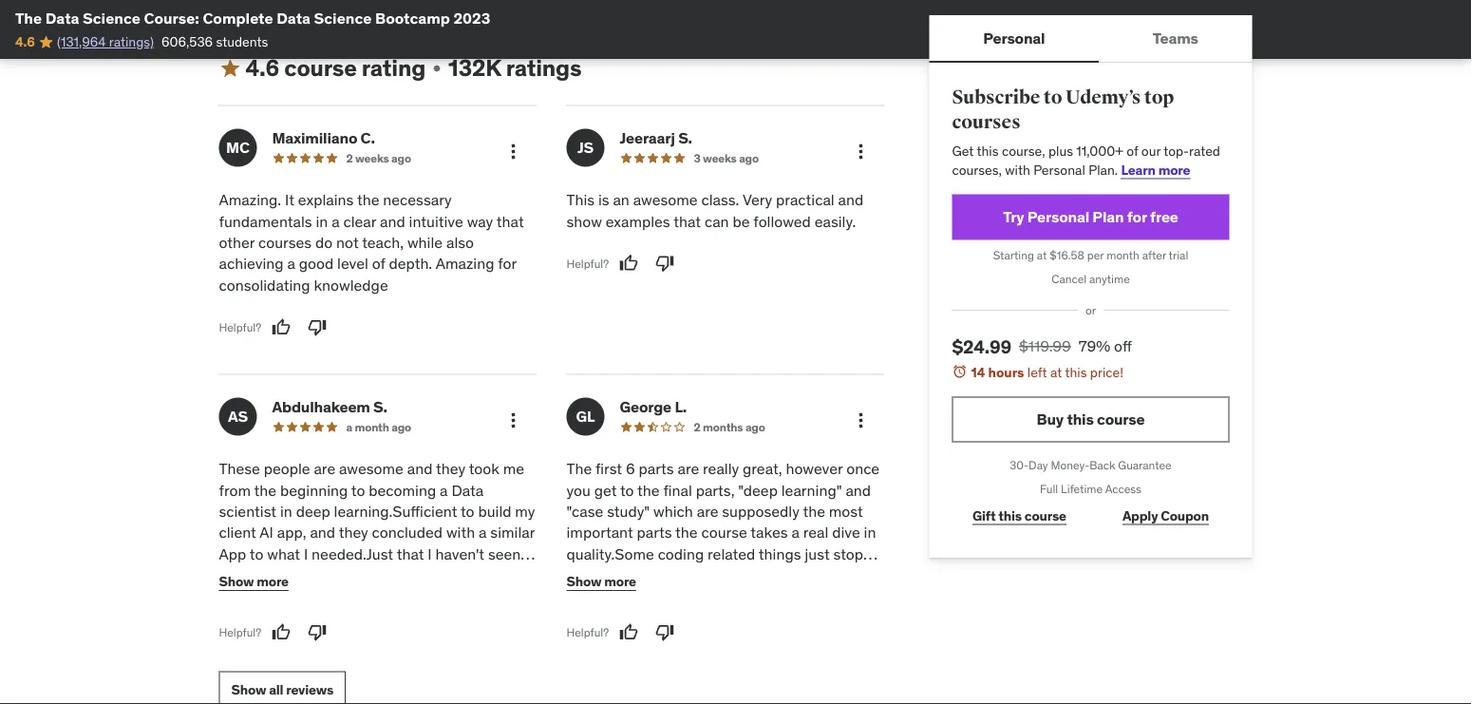 Task type: describe. For each thing, give the bounding box(es) containing it.
more for the first 6 parts are really great, however once you get to the final parts, "deep learning" and "case study" which are supposedly the most important parts the course takes a real dive in quality.
[[604, 573, 636, 590]]

a inside these people are awesome and they took me from the beginning to becoming a data scientist in deep learning.
[[440, 480, 448, 500]]

supposedly
[[722, 501, 800, 521]]

an
[[613, 190, 630, 209]]

learning. inside these people are awesome and they took me from the beginning to becoming a data scientist in deep learning.
[[334, 501, 393, 521]]

the inside these people are awesome and they took me from the beginning to becoming a data scientist in deep learning.
[[254, 480, 277, 500]]

unhelpful
[[643, 650, 706, 670]]

a down explains
[[332, 211, 340, 231]]

4.6 course rating
[[246, 54, 426, 82]]

132k ratings
[[449, 54, 582, 82]]

to down expose
[[381, 629, 395, 649]]

c.
[[361, 128, 375, 147]]

mark review by george l. as helpful image
[[620, 623, 639, 642]]

to up responses
[[732, 629, 746, 649]]

that inside the just that i haven't seen the applications of all the sections before the regression and deep learning sections, but i'm sure further reading will expose them to me as they're still foundations to deep learning.
[[397, 544, 424, 563]]

further
[[252, 608, 299, 627]]

udemy's
[[1066, 86, 1141, 109]]

easily.
[[815, 211, 856, 231]]

additional actions for review by abdulhakeem s. image
[[502, 409, 525, 432]]

3 weeks ago
[[694, 150, 759, 165]]

this left price! on the right bottom
[[1066, 363, 1087, 380]]

a down abdulhakeem s.
[[346, 419, 352, 434]]

solve
[[567, 672, 602, 691]]

this for buy this course
[[1067, 409, 1094, 429]]

and inside these people are awesome and they took me from the beginning to becoming a data scientist in deep learning.
[[407, 459, 433, 478]]

which
[[654, 501, 693, 521]]

all inside button
[[269, 681, 283, 698]]

are down parts,
[[697, 501, 719, 521]]

deep inside these people are awesome and they took me from the beginning to becoming a data scientist in deep learning.
[[296, 501, 330, 521]]

try
[[1004, 207, 1025, 227]]

with for and
[[446, 523, 475, 542]]

teach,
[[362, 233, 404, 252]]

30-
[[1010, 458, 1029, 473]]

of inside amazing. it explains the necessary fundamentals in a clear and intuitive way that other courses do not teach, while also achieving a good level of depth. amazing for consolidating knowledge
[[372, 254, 385, 273]]

is
[[599, 190, 610, 209]]

mark review by jeeraarj s. as unhelpful image
[[656, 254, 675, 273]]

(131,964
[[57, 33, 106, 50]]

first
[[596, 459, 622, 478]]

2 science from the left
[[314, 8, 372, 28]]

79%
[[1079, 336, 1111, 356]]

responses
[[710, 650, 780, 670]]

very
[[743, 190, 773, 209]]

course inside the first 6 parts are really great, however once you get to the final parts, "deep learning" and "case study" which are supposedly the most important parts the course takes a real dive in quality.
[[702, 523, 748, 542]]

them
[[435, 608, 470, 627]]

and down questions
[[840, 629, 865, 649]]

and down some
[[628, 565, 654, 585]]

1 horizontal spatial just
[[805, 544, 830, 563]]

2 vertical spatial personal
[[1028, 207, 1090, 227]]

intuitive
[[409, 211, 463, 231]]

ago for maximiliano c.
[[392, 150, 411, 165]]

as
[[516, 608, 532, 627]]

beginning
[[280, 480, 348, 500]]

s. for abdulhakeem s.
[[373, 397, 388, 416]]

go
[[642, 587, 659, 606]]

additional actions for review by maximiliano c. image
[[502, 140, 525, 163]]

level
[[337, 254, 368, 273]]

courses inside subscribe to udemy's top courses
[[953, 110, 1021, 134]]

mark review by abdulhakeem s. as helpful image
[[272, 623, 291, 642]]

4.6 for 4.6
[[15, 33, 35, 50]]

my
[[515, 501, 535, 521]]

sections
[[393, 565, 450, 585]]

helpful? for mark review by abdulhakeem s. as helpful icon
[[219, 625, 261, 639]]

2 for c.
[[346, 150, 353, 165]]

to up unhelpful
[[668, 629, 682, 649]]

amazing
[[436, 254, 495, 273]]

to left build
[[461, 501, 475, 521]]

however
[[786, 459, 843, 478]]

personal inside button
[[984, 28, 1046, 47]]

6
[[626, 459, 635, 478]]

more for these people are awesome and they took me from the beginning to becoming a data scientist in deep learning.
[[257, 573, 289, 590]]

maximiliano c.
[[272, 128, 375, 147]]

30-day money-back guarantee full lifetime access
[[1010, 458, 1172, 496]]

i inside the just that i haven't seen the applications of all the sections before the regression and deep learning sections, but i'm sure further reading will expose them to me as they're still foundations to deep learning.
[[428, 544, 432, 563]]

1 vertical spatial deep
[[323, 587, 358, 606]]

me inside the just that i haven't seen the applications of all the sections before the regression and deep learning sections, but i'm sure further reading will expose them to me as they're still foundations to deep learning.
[[491, 608, 513, 627]]

data inside these people are awesome and they took me from the beginning to becoming a data scientist in deep learning.
[[452, 480, 484, 500]]

reading
[[302, 608, 354, 627]]

reviews
[[286, 681, 334, 698]]

buy
[[1037, 409, 1064, 429]]

with for courses
[[1006, 161, 1031, 178]]

a month ago
[[346, 419, 411, 434]]

achieving
[[219, 254, 284, 273]]

of inside get this course, plus 11,000+ of our top-rated courses, with personal plan.
[[1127, 142, 1139, 159]]

in inside these people are awesome and they took me from the beginning to becoming a data scientist in deep learning.
[[280, 501, 292, 521]]

following
[[806, 587, 868, 606]]

expose
[[383, 608, 432, 627]]

month inside starting at $16.58 per month after trial cancel anytime
[[1107, 248, 1140, 263]]

mark review by george l. as unhelpful image
[[656, 623, 675, 642]]

the inside amazing. it explains the necessary fundamentals in a clear and intuitive way that other courses do not teach, while also achieving a good level of depth. amazing for consolidating knowledge
[[357, 190, 380, 209]]

the down just
[[367, 565, 389, 585]]

applications
[[245, 565, 327, 585]]

be inside the 'some coding related things just stop working, and steps are just completely skipped or go unexplained, making following extremely difficult. when you leave questions they take days to weeks to be answered and are usually unhelpful responses that don't solve issues.'
[[749, 629, 767, 649]]

weeks for maximiliano c.
[[355, 150, 389, 165]]

to inside the first 6 parts are really great, however once you get to the final parts, "deep learning" and "case study" which are supposedly the most important parts the course takes a real dive in quality.
[[620, 480, 634, 500]]

this for get this course, plus 11,000+ of our top-rated courses, with personal plan.
[[977, 142, 999, 159]]

2023
[[454, 8, 491, 28]]

show all reviews
[[231, 681, 334, 698]]

left
[[1028, 363, 1048, 380]]

lifetime
[[1061, 482, 1103, 496]]

complete
[[203, 8, 273, 28]]

show more button for or
[[567, 563, 636, 601]]

this is an awesome class. very practical and show examples that can be followed easily.
[[567, 190, 864, 231]]

and inside amazing. it explains the necessary fundamentals in a clear and intuitive way that other courses do not teach, while also achieving a good level of depth. amazing for consolidating knowledge
[[380, 211, 405, 231]]

study"
[[607, 501, 650, 521]]

some coding related things just stop working, and steps are just completely skipped or go unexplained, making following extremely difficult. when you leave questions they take days to weeks to be answered and are usually unhelpful responses that don't solve issues.
[[567, 544, 871, 691]]

to down ai
[[250, 544, 264, 563]]

try personal plan for free link
[[953, 194, 1230, 240]]

js
[[578, 138, 594, 157]]

similar
[[491, 523, 535, 542]]

get
[[953, 142, 974, 159]]

george l.
[[620, 397, 687, 416]]

some
[[615, 544, 654, 563]]

sure
[[219, 608, 248, 627]]

plan
[[1093, 207, 1124, 227]]

dive
[[832, 523, 861, 542]]

the up 'real'
[[803, 501, 826, 521]]

and inside sufficient to build my client ai app, and they concluded with a similar app to what i needed.
[[310, 523, 336, 542]]

ago for george l.
[[746, 419, 766, 434]]

you inside the 'some coding related things just stop working, and steps are just completely skipped or go unexplained, making following extremely difficult. when you leave questions they take days to weeks to be answered and are usually unhelpful responses that don't solve issues.'
[[738, 608, 762, 627]]

ago for jeeraarj s.
[[739, 150, 759, 165]]

and inside the first 6 parts are really great, however once you get to the final parts, "deep learning" and "case study" which are supposedly the most important parts the course takes a real dive in quality.
[[846, 480, 871, 500]]

learning. inside the just that i haven't seen the applications of all the sections before the regression and deep learning sections, but i'm sure further reading will expose them to me as they're still foundations to deep learning.
[[436, 629, 494, 649]]

buy this course button
[[953, 397, 1230, 442]]

0 horizontal spatial month
[[355, 419, 389, 434]]

2 horizontal spatial more
[[1159, 161, 1191, 178]]

show more button for app
[[219, 563, 289, 601]]

course up maximiliano c.
[[284, 54, 357, 82]]

final
[[664, 480, 692, 500]]

plus
[[1049, 142, 1074, 159]]

show for app
[[219, 573, 254, 590]]

mark review by jeeraarj s. as helpful image
[[620, 254, 639, 273]]

in inside amazing. it explains the necessary fundamentals in a clear and intuitive way that other courses do not teach, while also achieving a good level of depth. amazing for consolidating knowledge
[[316, 211, 328, 231]]

1 vertical spatial parts
[[637, 523, 672, 542]]

all inside the just that i haven't seen the applications of all the sections before the regression and deep learning sections, but i'm sure further reading will expose them to me as they're still foundations to deep learning.
[[348, 565, 363, 585]]

difficult.
[[637, 608, 692, 627]]

working,
[[567, 565, 625, 585]]

amazing. it explains the necessary fundamentals in a clear and intuitive way that other courses do not teach, while also achieving a good level of depth. amazing for consolidating knowledge
[[219, 190, 524, 295]]

haven't
[[436, 544, 485, 563]]

rated
[[1190, 142, 1221, 159]]

course:
[[144, 8, 199, 28]]

$16.58
[[1050, 248, 1085, 263]]

show more for app
[[219, 573, 289, 590]]

at inside starting at $16.58 per month after trial cancel anytime
[[1037, 248, 1047, 263]]

app,
[[277, 523, 306, 542]]

skipped
[[567, 587, 621, 606]]

the for the first 6 parts are really great, however once you get to the final parts, "deep learning" and "case study" which are supposedly the most important parts the course takes a real dive in quality.
[[567, 459, 592, 478]]

xsmall image
[[430, 61, 445, 76]]

and inside this is an awesome class. very practical and show examples that can be followed easily.
[[839, 190, 864, 209]]

the for the data science course: complete data science bootcamp 2023
[[15, 8, 42, 28]]

get this course, plus 11,000+ of our top-rated courses, with personal plan.
[[953, 142, 1221, 178]]

a left good
[[287, 254, 295, 273]]

1 science from the left
[[83, 8, 141, 28]]

0 vertical spatial parts
[[639, 459, 674, 478]]

a inside sufficient to build my client ai app, and they concluded with a similar app to what i needed.
[[479, 523, 487, 542]]

show more for or
[[567, 573, 636, 590]]

$24.99 $119.99 79% off
[[953, 335, 1132, 358]]

money-
[[1051, 458, 1090, 473]]

helpful? for the mark review by maximiliano c. as helpful icon
[[219, 320, 261, 334]]



Task type: vqa. For each thing, say whether or not it's contained in the screenshot.
that inside the some coding related things just stop working, and steps are just completely skipped or go unexplained, making following extremely difficult. when you leave questions they take days to weeks to be answered and are usually unhelpful responses that don't solve issues.
yes



Task type: locate. For each thing, give the bounding box(es) containing it.
abdulhakeem s.
[[272, 397, 388, 416]]

steps
[[657, 565, 695, 585]]

course down 'full' at the bottom right
[[1025, 507, 1067, 524]]

learn more
[[1122, 161, 1191, 178]]

0 horizontal spatial awesome
[[339, 459, 404, 478]]

other
[[219, 233, 255, 252]]

1 horizontal spatial in
[[316, 211, 328, 231]]

1 horizontal spatial all
[[348, 565, 363, 585]]

1 vertical spatial 4.6
[[246, 54, 280, 82]]

to right beginning
[[351, 480, 365, 500]]

mark review by maximiliano c. as helpful image
[[272, 318, 291, 337]]

1 vertical spatial in
[[280, 501, 292, 521]]

the left final
[[638, 480, 660, 500]]

0 horizontal spatial learning.
[[334, 501, 393, 521]]

this for gift this course
[[999, 507, 1022, 524]]

gl
[[576, 406, 595, 426]]

the
[[357, 190, 380, 209], [254, 480, 277, 500], [638, 480, 660, 500], [803, 501, 826, 521], [676, 523, 698, 542], [219, 565, 241, 585], [367, 565, 389, 585], [501, 565, 523, 585]]

unexplained,
[[663, 587, 749, 606]]

show down app
[[219, 573, 254, 590]]

1 vertical spatial for
[[498, 254, 517, 273]]

weeks for jeeraarj s.
[[703, 150, 737, 165]]

1 vertical spatial all
[[269, 681, 283, 698]]

that inside this is an awesome class. very practical and show examples that can be followed easily.
[[674, 211, 701, 231]]

can
[[705, 211, 729, 231]]

show inside button
[[231, 681, 266, 698]]

show for or
[[567, 573, 602, 590]]

really
[[703, 459, 739, 478]]

top-
[[1164, 142, 1190, 159]]

still
[[269, 629, 293, 649]]

0 vertical spatial 2
[[346, 150, 353, 165]]

me inside these people are awesome and they took me from the beginning to becoming a data scientist in deep learning.
[[503, 459, 525, 478]]

for right 'amazing'
[[498, 254, 517, 273]]

way
[[467, 211, 493, 231]]

a up 'sufficient'
[[440, 480, 448, 500]]

1 vertical spatial or
[[624, 587, 638, 606]]

are up "unexplained,"
[[698, 565, 720, 585]]

show down quality.
[[567, 573, 602, 590]]

ai
[[260, 523, 274, 542]]

and down once
[[846, 480, 871, 500]]

they up needed.
[[339, 523, 368, 542]]

0 vertical spatial month
[[1107, 248, 1140, 263]]

ratings
[[506, 54, 582, 82]]

deep up reading
[[323, 587, 358, 606]]

or
[[1086, 303, 1097, 317], [624, 587, 638, 606]]

i up the sections
[[428, 544, 432, 563]]

weeks right 3
[[703, 150, 737, 165]]

0 vertical spatial deep
[[296, 501, 330, 521]]

0 horizontal spatial s.
[[373, 397, 388, 416]]

and down the applications on the bottom left of the page
[[294, 587, 320, 606]]

they inside sufficient to build my client ai app, and they concluded with a similar app to what i needed.
[[339, 523, 368, 542]]

1 horizontal spatial learning.
[[436, 629, 494, 649]]

0 vertical spatial personal
[[984, 28, 1046, 47]]

helpful? left the mark review by maximiliano c. as helpful icon
[[219, 320, 261, 334]]

with up the haven't
[[446, 523, 475, 542]]

1 horizontal spatial you
[[738, 608, 762, 627]]

parts
[[639, 459, 674, 478], [637, 523, 672, 542]]

2 horizontal spatial they
[[567, 629, 596, 649]]

show down they're
[[231, 681, 266, 698]]

are up beginning
[[314, 459, 336, 478]]

0 horizontal spatial science
[[83, 8, 141, 28]]

that down concluded
[[397, 544, 424, 563]]

0 vertical spatial 4.6
[[15, 33, 35, 50]]

more down what
[[257, 573, 289, 590]]

awesome for that
[[633, 190, 698, 209]]

0 vertical spatial at
[[1037, 248, 1047, 263]]

1 horizontal spatial data
[[277, 8, 311, 28]]

course up related on the bottom of page
[[702, 523, 748, 542]]

apply coupon button
[[1103, 497, 1230, 535]]

teams button
[[1099, 15, 1253, 61]]

2 show more button from the left
[[567, 563, 636, 601]]

apply
[[1123, 507, 1159, 524]]

1 i from the left
[[304, 544, 308, 563]]

as
[[228, 406, 248, 426]]

month up the anytime
[[1107, 248, 1140, 263]]

and up needed.
[[310, 523, 336, 542]]

1 horizontal spatial 2
[[694, 419, 701, 434]]

be inside this is an awesome class. very practical and show examples that can be followed easily.
[[733, 211, 750, 231]]

deep down beginning
[[296, 501, 330, 521]]

day
[[1029, 458, 1049, 473]]

with inside sufficient to build my client ai app, and they concluded with a similar app to what i needed.
[[446, 523, 475, 542]]

helpful? for mark review by george l. as helpful "icon"
[[567, 625, 609, 639]]

medium image
[[219, 57, 242, 80]]

1 vertical spatial be
[[749, 629, 767, 649]]

subscribe to udemy's top courses
[[953, 86, 1175, 134]]

4.6 left (131,964
[[15, 33, 35, 50]]

0 horizontal spatial show more
[[219, 573, 289, 590]]

maximiliano
[[272, 128, 358, 147]]

for inside amazing. it explains the necessary fundamentals in a clear and intuitive way that other courses do not teach, while also achieving a good level of depth. amazing for consolidating knowledge
[[498, 254, 517, 273]]

or inside the 'some coding related things just stop working, and steps are just completely skipped or go unexplained, making following extremely difficult. when you leave questions they take days to weeks to be answered and are usually unhelpful responses that don't solve issues.'
[[624, 587, 638, 606]]

that down answered
[[783, 650, 811, 670]]

1 horizontal spatial awesome
[[633, 190, 698, 209]]

2 for l.
[[694, 419, 701, 434]]

learning. down becoming
[[334, 501, 393, 521]]

apply coupon
[[1123, 507, 1210, 524]]

more down some
[[604, 573, 636, 590]]

to up 'study"'
[[620, 480, 634, 500]]

0 horizontal spatial or
[[624, 587, 638, 606]]

1 horizontal spatial the
[[567, 459, 592, 478]]

they inside these people are awesome and they took me from the beginning to becoming a data scientist in deep learning.
[[436, 459, 466, 478]]

these
[[219, 459, 260, 478]]

1 horizontal spatial month
[[1107, 248, 1140, 263]]

followed
[[754, 211, 811, 231]]

coding
[[658, 544, 704, 563]]

courses inside amazing. it explains the necessary fundamentals in a clear and intuitive way that other courses do not teach, while also achieving a good level of depth. amazing for consolidating knowledge
[[258, 233, 312, 252]]

in inside the first 6 parts are really great, however once you get to the final parts, "deep learning" and "case study" which are supposedly the most important parts the course takes a real dive in quality.
[[864, 523, 876, 542]]

this inside get this course, plus 11,000+ of our top-rated courses, with personal plan.
[[977, 142, 999, 159]]

helpful? left mark review by jeeraarj s. as helpful icon
[[567, 256, 609, 271]]

0 vertical spatial all
[[348, 565, 363, 585]]

or up 79%
[[1086, 303, 1097, 317]]

helpful? down skipped
[[567, 625, 609, 639]]

with inside get this course, plus 11,000+ of our top-rated courses, with personal plan.
[[1006, 161, 1031, 178]]

just down related on the bottom of page
[[723, 565, 748, 585]]

0 horizontal spatial the
[[15, 8, 42, 28]]

2 down maximiliano c.
[[346, 150, 353, 165]]

the
[[15, 8, 42, 28], [567, 459, 592, 478]]

1 horizontal spatial of
[[372, 254, 385, 273]]

awesome up becoming
[[339, 459, 404, 478]]

personal down plus
[[1034, 161, 1086, 178]]

weeks down when
[[685, 629, 729, 649]]

1 horizontal spatial i
[[428, 544, 432, 563]]

gift this course link
[[953, 497, 1087, 535]]

parts down "which"
[[637, 523, 672, 542]]

show more button up the extremely
[[567, 563, 636, 601]]

1 horizontal spatial for
[[1128, 207, 1148, 227]]

0 horizontal spatial at
[[1037, 248, 1047, 263]]

1 horizontal spatial 4.6
[[246, 54, 280, 82]]

they down the extremely
[[567, 629, 596, 649]]

courses down subscribe
[[953, 110, 1021, 134]]

trial
[[1169, 248, 1189, 263]]

0 horizontal spatial for
[[498, 254, 517, 273]]

additional actions for review by george l. image
[[850, 409, 873, 432]]

1 vertical spatial month
[[355, 419, 389, 434]]

0 horizontal spatial just
[[723, 565, 748, 585]]

they
[[436, 459, 466, 478], [339, 523, 368, 542], [567, 629, 596, 649]]

in right dive
[[864, 523, 876, 542]]

the first 6 parts are really great, however once you get to the final parts, "deep learning" and "case study" which are supposedly the most important parts the course takes a real dive in quality.
[[567, 459, 880, 563]]

personal inside get this course, plus 11,000+ of our top-rated courses, with personal plan.
[[1034, 161, 1086, 178]]

top
[[1145, 86, 1175, 109]]

they're
[[219, 629, 265, 649]]

2 show more from the left
[[567, 573, 636, 590]]

2 vertical spatial deep
[[398, 629, 432, 649]]

to down but
[[474, 608, 488, 627]]

0 horizontal spatial more
[[257, 573, 289, 590]]

0 horizontal spatial 2
[[346, 150, 353, 165]]

0 horizontal spatial i
[[304, 544, 308, 563]]

1 show more button from the left
[[219, 563, 289, 601]]

usually
[[592, 650, 639, 670]]

1 vertical spatial at
[[1051, 363, 1063, 380]]

ago for abdulhakeem s.
[[392, 419, 411, 434]]

these people are awesome and they took me from the beginning to becoming a data scientist in deep learning.
[[219, 459, 525, 521]]

s. for jeeraarj s.
[[679, 128, 693, 147]]

14
[[972, 363, 986, 380]]

course inside 'button'
[[1097, 409, 1145, 429]]

0 horizontal spatial data
[[45, 8, 79, 28]]

the up clear
[[357, 190, 380, 209]]

0 vertical spatial s.
[[679, 128, 693, 147]]

a inside the first 6 parts are really great, however once you get to the final parts, "deep learning" and "case study" which are supposedly the most important parts the course takes a real dive in quality.
[[792, 523, 800, 542]]

becoming
[[369, 480, 436, 500]]

after
[[1143, 248, 1167, 263]]

back
[[1090, 458, 1116, 473]]

quality.
[[567, 544, 615, 563]]

to
[[1044, 86, 1063, 109], [351, 480, 365, 500], [620, 480, 634, 500], [461, 501, 475, 521], [250, 544, 264, 563], [474, 608, 488, 627], [381, 629, 395, 649], [668, 629, 682, 649], [732, 629, 746, 649]]

2 vertical spatial in
[[864, 523, 876, 542]]

the inside the first 6 parts are really great, however once you get to the final parts, "deep learning" and "case study" which are supposedly the most important parts the course takes a real dive in quality.
[[567, 459, 592, 478]]

that inside the 'some coding related things just stop working, and steps are just completely skipped or go unexplained, making following extremely difficult. when you leave questions they take days to weeks to be answered and are usually unhelpful responses that don't solve issues.'
[[783, 650, 811, 670]]

0 vertical spatial awesome
[[633, 190, 698, 209]]

month down abdulhakeem s.
[[355, 419, 389, 434]]

1 vertical spatial of
[[372, 254, 385, 273]]

ago up becoming
[[392, 419, 411, 434]]

amazing.
[[219, 190, 281, 209]]

0 horizontal spatial of
[[331, 565, 344, 585]]

1 horizontal spatial show more button
[[567, 563, 636, 601]]

deep down expose
[[398, 629, 432, 649]]

tab list containing personal
[[930, 15, 1253, 63]]

in up app,
[[280, 501, 292, 521]]

0 horizontal spatial show more button
[[219, 563, 289, 601]]

0 vertical spatial courses
[[953, 110, 1021, 134]]

show more down quality.
[[567, 573, 636, 590]]

sections,
[[420, 587, 481, 606]]

2 vertical spatial of
[[331, 565, 344, 585]]

course down price! on the right bottom
[[1097, 409, 1145, 429]]

access
[[1106, 482, 1142, 496]]

1 horizontal spatial courses
[[953, 110, 1021, 134]]

helpful? down regression on the left of the page
[[219, 625, 261, 639]]

2 weeks ago
[[346, 150, 411, 165]]

and inside the just that i haven't seen the applications of all the sections before the regression and deep learning sections, but i'm sure further reading will expose them to me as they're still foundations to deep learning.
[[294, 587, 320, 606]]

don't
[[814, 650, 849, 670]]

1 horizontal spatial or
[[1086, 303, 1097, 317]]

1 vertical spatial they
[[339, 523, 368, 542]]

deep
[[296, 501, 330, 521], [323, 587, 358, 606], [398, 629, 432, 649]]

1 vertical spatial learning.
[[436, 629, 494, 649]]

ago up the necessary
[[392, 150, 411, 165]]

a down build
[[479, 523, 487, 542]]

show more down app
[[219, 573, 289, 590]]

depth.
[[389, 254, 433, 273]]

of down teach,
[[372, 254, 385, 273]]

i inside sufficient to build my client ai app, and they concluded with a similar app to what i needed.
[[304, 544, 308, 563]]

questions
[[805, 608, 871, 627]]

1 vertical spatial personal
[[1034, 161, 1086, 178]]

the up scientist
[[254, 480, 277, 500]]

1 horizontal spatial at
[[1051, 363, 1063, 380]]

clear
[[343, 211, 376, 231]]

1 vertical spatial s.
[[373, 397, 388, 416]]

1 vertical spatial awesome
[[339, 459, 404, 478]]

me right took
[[503, 459, 525, 478]]

this up "courses,"
[[977, 142, 999, 159]]

awesome inside this is an awesome class. very practical and show examples that can be followed easily.
[[633, 190, 698, 209]]

courses down the fundamentals
[[258, 233, 312, 252]]

answered
[[770, 629, 836, 649]]

completely
[[752, 565, 827, 585]]

2 i from the left
[[428, 544, 432, 563]]

that inside amazing. it explains the necessary fundamentals in a clear and intuitive way that other courses do not teach, while also achieving a good level of depth. amazing for consolidating knowledge
[[497, 211, 524, 231]]

0 horizontal spatial courses
[[258, 233, 312, 252]]

helpful? for mark review by jeeraarj s. as helpful icon
[[567, 256, 609, 271]]

1 horizontal spatial s.
[[679, 128, 693, 147]]

when
[[695, 608, 734, 627]]

that
[[497, 211, 524, 231], [674, 211, 701, 231], [397, 544, 424, 563], [783, 650, 811, 670]]

0 horizontal spatial they
[[339, 523, 368, 542]]

0 vertical spatial in
[[316, 211, 328, 231]]

per
[[1088, 248, 1104, 263]]

2 left months
[[694, 419, 701, 434]]

awesome up "examples"
[[633, 190, 698, 209]]

in up do
[[316, 211, 328, 231]]

0 horizontal spatial in
[[280, 501, 292, 521]]

jeeraarj
[[620, 128, 675, 147]]

to left udemy's
[[1044, 86, 1063, 109]]

2 horizontal spatial in
[[864, 523, 876, 542]]

me
[[503, 459, 525, 478], [491, 608, 513, 627]]

1 horizontal spatial they
[[436, 459, 466, 478]]

in
[[316, 211, 328, 231], [280, 501, 292, 521], [864, 523, 876, 542]]

1 vertical spatial courses
[[258, 233, 312, 252]]

0 vertical spatial be
[[733, 211, 750, 231]]

they left took
[[436, 459, 466, 478]]

1 horizontal spatial with
[[1006, 161, 1031, 178]]

of down needed.
[[331, 565, 344, 585]]

2 vertical spatial they
[[567, 629, 596, 649]]

4.6 right medium icon
[[246, 54, 280, 82]]

1 vertical spatial 2
[[694, 419, 701, 434]]

additional actions for review by jeeraarj s. image
[[850, 140, 873, 163]]

get
[[595, 480, 617, 500]]

science up (131,964 ratings)
[[83, 8, 141, 28]]

will
[[357, 608, 380, 627]]

2 horizontal spatial of
[[1127, 142, 1139, 159]]

they inside the 'some coding related things just stop working, and steps are just completely skipped or go unexplained, making following extremely difficult. when you leave questions they take days to weeks to be answered and are usually unhelpful responses that don't solve issues.'
[[567, 629, 596, 649]]

are up solve
[[567, 650, 588, 670]]

parts right 6
[[639, 459, 674, 478]]

of left our at the right
[[1127, 142, 1139, 159]]

take
[[600, 629, 629, 649]]

leave
[[766, 608, 801, 627]]

mark review by abdulhakeem s. as unhelpful image
[[308, 623, 327, 642]]

0 vertical spatial just
[[805, 544, 830, 563]]

client
[[219, 523, 256, 542]]

1 vertical spatial you
[[738, 608, 762, 627]]

our
[[1142, 142, 1161, 159]]

mc
[[226, 138, 250, 157]]

alarm image
[[953, 364, 968, 379]]

$24.99
[[953, 335, 1012, 358]]

you up "case at the bottom left of the page
[[567, 480, 591, 500]]

for left free
[[1128, 207, 1148, 227]]

at right "left"
[[1051, 363, 1063, 380]]

the down app
[[219, 565, 241, 585]]

weeks down c.
[[355, 150, 389, 165]]

you left leave
[[738, 608, 762, 627]]

0 vertical spatial for
[[1128, 207, 1148, 227]]

awesome
[[633, 190, 698, 209], [339, 459, 404, 478]]

s. right the jeeraarj
[[679, 128, 693, 147]]

courses
[[953, 110, 1021, 134], [258, 233, 312, 252]]

mark review by maximiliano c. as unhelpful image
[[308, 318, 327, 337]]

be right can
[[733, 211, 750, 231]]

3
[[694, 150, 701, 165]]

fundamentals
[[219, 211, 312, 231]]

0 vertical spatial or
[[1086, 303, 1097, 317]]

not
[[336, 233, 359, 252]]

all left reviews
[[269, 681, 283, 698]]

personal button
[[930, 15, 1099, 61]]

of inside the just that i haven't seen the applications of all the sections before the regression and deep learning sections, but i'm sure further reading will expose them to me as they're still foundations to deep learning.
[[331, 565, 344, 585]]

0 vertical spatial they
[[436, 459, 466, 478]]

starting at $16.58 per month after trial cancel anytime
[[994, 248, 1189, 286]]

this right buy
[[1067, 409, 1094, 429]]

app
[[219, 544, 246, 563]]

once
[[847, 459, 880, 478]]

1 vertical spatial with
[[446, 523, 475, 542]]

awesome inside these people are awesome and they took me from the beginning to becoming a data scientist in deep learning.
[[339, 459, 404, 478]]

just down 'real'
[[805, 544, 830, 563]]

ago up "very" at the top right of page
[[739, 150, 759, 165]]

0 vertical spatial learning.
[[334, 501, 393, 521]]

you inside the first 6 parts are really great, however once you get to the final parts, "deep learning" and "case study" which are supposedly the most important parts the course takes a real dive in quality.
[[567, 480, 591, 500]]

1 vertical spatial the
[[567, 459, 592, 478]]

be
[[733, 211, 750, 231], [749, 629, 767, 649]]

this right gift
[[999, 507, 1022, 524]]

0 vertical spatial me
[[503, 459, 525, 478]]

coupon
[[1161, 507, 1210, 524]]

price!
[[1091, 363, 1124, 380]]

1 vertical spatial just
[[723, 565, 748, 585]]

4.6 for 4.6 course rating
[[246, 54, 280, 82]]

0 horizontal spatial 4.6
[[15, 33, 35, 50]]

i
[[304, 544, 308, 563], [428, 544, 432, 563]]

the up coding
[[676, 523, 698, 542]]

2 horizontal spatial data
[[452, 480, 484, 500]]

0 horizontal spatial all
[[269, 681, 283, 698]]

learning. down them
[[436, 629, 494, 649]]

are inside these people are awesome and they took me from the beginning to becoming a data scientist in deep learning.
[[314, 459, 336, 478]]

this inside 'button'
[[1067, 409, 1094, 429]]

0 vertical spatial you
[[567, 480, 591, 500]]

courses,
[[953, 161, 1002, 178]]

0 vertical spatial the
[[15, 8, 42, 28]]

weeks inside the 'some coding related things just stop working, and steps are just completely skipped or go unexplained, making following extremely difficult. when you leave questions they take days to weeks to be answered and are usually unhelpful responses that don't solve issues.'
[[685, 629, 729, 649]]

s. up a month ago
[[373, 397, 388, 416]]

all down needed.
[[348, 565, 363, 585]]

necessary
[[383, 190, 452, 209]]

0 horizontal spatial with
[[446, 523, 475, 542]]

tab list
[[930, 15, 1253, 63]]

for
[[1128, 207, 1148, 227], [498, 254, 517, 273]]

1 show more from the left
[[219, 573, 289, 590]]

0 vertical spatial of
[[1127, 142, 1139, 159]]

to inside these people are awesome and they took me from the beginning to becoming a data scientist in deep learning.
[[351, 480, 365, 500]]

data down took
[[452, 480, 484, 500]]

the down seen
[[501, 565, 523, 585]]

are up final
[[678, 459, 700, 478]]

awesome for beginning
[[339, 459, 404, 478]]

1 horizontal spatial science
[[314, 8, 372, 28]]

with
[[1006, 161, 1031, 178], [446, 523, 475, 542]]

but
[[484, 587, 507, 606]]

to inside subscribe to udemy's top courses
[[1044, 86, 1063, 109]]

0 vertical spatial with
[[1006, 161, 1031, 178]]



